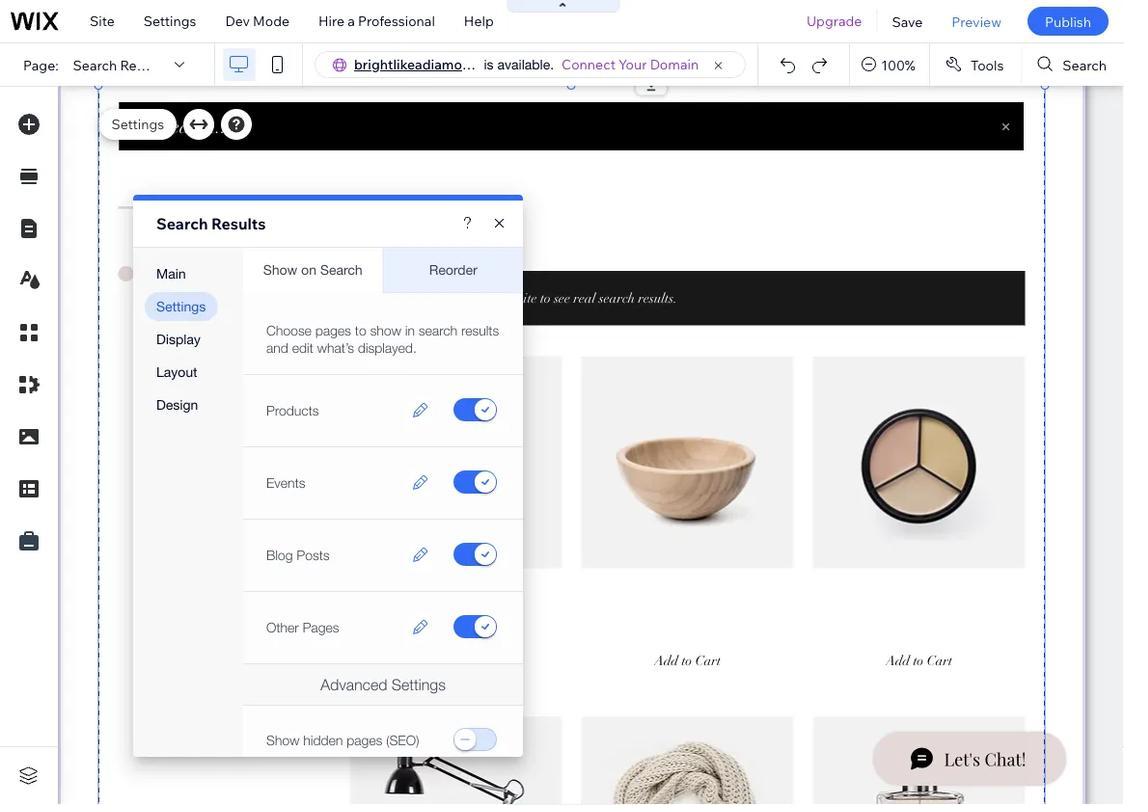 Task type: describe. For each thing, give the bounding box(es) containing it.
1 vertical spatial settings
[[111, 116, 164, 133]]

100% button
[[850, 43, 929, 86]]

preview
[[952, 13, 1002, 30]]

hire a professional
[[319, 13, 435, 29]]

1 horizontal spatial search
[[156, 214, 208, 234]]

tools button
[[930, 43, 1021, 86]]

tools
[[971, 56, 1004, 73]]

is
[[484, 56, 494, 72]]

professional
[[358, 13, 435, 29]]

1 horizontal spatial results
[[211, 214, 266, 234]]

0 horizontal spatial results
[[120, 56, 166, 73]]

hire
[[319, 13, 345, 29]]

save
[[892, 13, 923, 30]]

domain
[[650, 56, 699, 73]]

search button
[[1022, 43, 1124, 86]]

mode
[[253, 13, 290, 29]]

help
[[464, 13, 494, 29]]

publish button
[[1028, 7, 1109, 36]]

publish
[[1045, 13, 1091, 30]]



Task type: locate. For each thing, give the bounding box(es) containing it.
0 vertical spatial settings
[[144, 13, 196, 29]]

save button
[[878, 0, 937, 42]]

0 vertical spatial results
[[120, 56, 166, 73]]

search
[[73, 56, 117, 73], [1063, 56, 1107, 73], [156, 214, 208, 234]]

preview button
[[937, 0, 1016, 42]]

1 vertical spatial results
[[211, 214, 266, 234]]

upgrade
[[807, 13, 862, 29]]

results
[[120, 56, 166, 73], [211, 214, 266, 234]]

is available. connect your domain
[[484, 56, 699, 73]]

1 vertical spatial search results
[[156, 214, 266, 234]]

available.
[[497, 56, 554, 72]]

0 vertical spatial search results
[[73, 56, 166, 73]]

search results
[[73, 56, 166, 73], [156, 214, 266, 234]]

dev mode
[[225, 13, 290, 29]]

0 horizontal spatial search
[[73, 56, 117, 73]]

site
[[90, 13, 115, 29]]

connect
[[562, 56, 616, 73]]

your
[[619, 56, 647, 73]]

brightlikeadiamond.com
[[354, 56, 509, 73]]

settings
[[144, 13, 196, 29], [111, 116, 164, 133]]

a
[[348, 13, 355, 29]]

dev
[[225, 13, 250, 29]]

100%
[[881, 56, 916, 73]]

search inside button
[[1063, 56, 1107, 73]]

2 horizontal spatial search
[[1063, 56, 1107, 73]]



Task type: vqa. For each thing, say whether or not it's contained in the screenshot.
the top Results
yes



